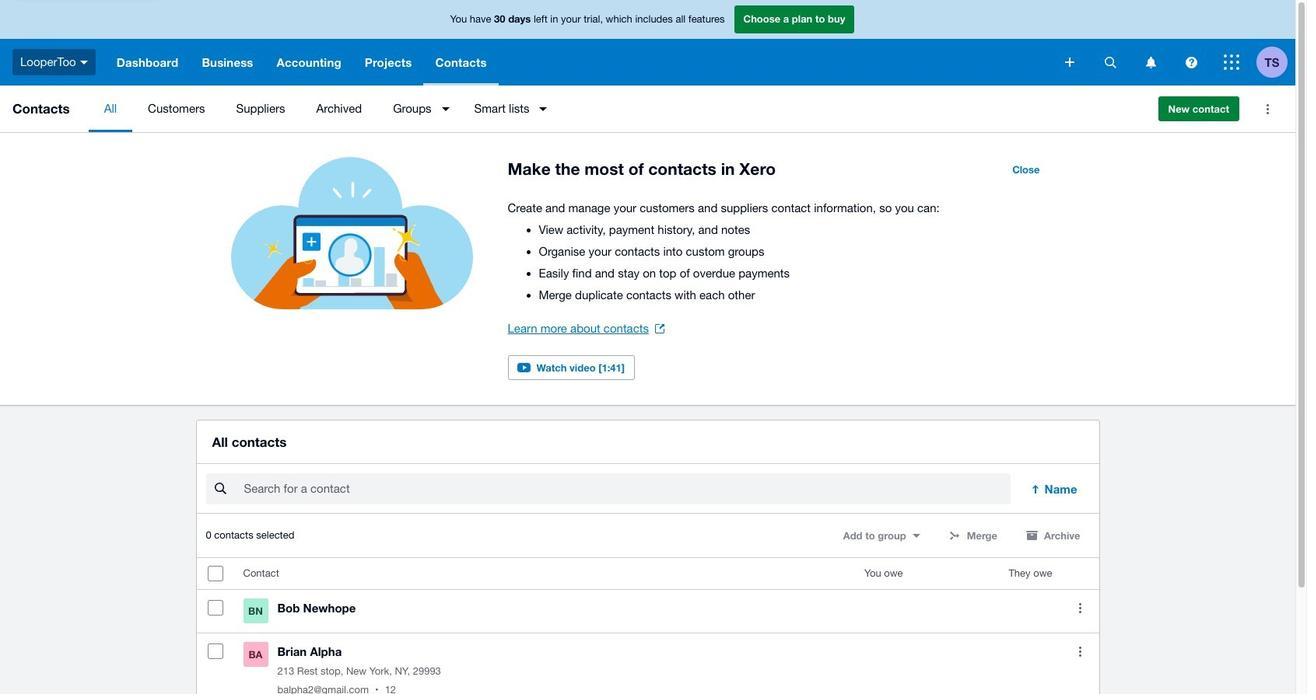 Task type: vqa. For each thing, say whether or not it's contained in the screenshot.
display
no



Task type: locate. For each thing, give the bounding box(es) containing it.
contact list table element
[[196, 559, 1099, 695]]

svg image
[[1224, 54, 1240, 70], [1105, 56, 1116, 68], [1146, 56, 1156, 68], [1185, 56, 1197, 68], [1065, 58, 1075, 67]]

banner
[[0, 0, 1296, 86]]

menu
[[88, 86, 1146, 132]]

Search for a contact field
[[242, 475, 1010, 504]]



Task type: describe. For each thing, give the bounding box(es) containing it.
svg image
[[80, 60, 88, 64]]

actions menu image
[[1252, 93, 1283, 125]]



